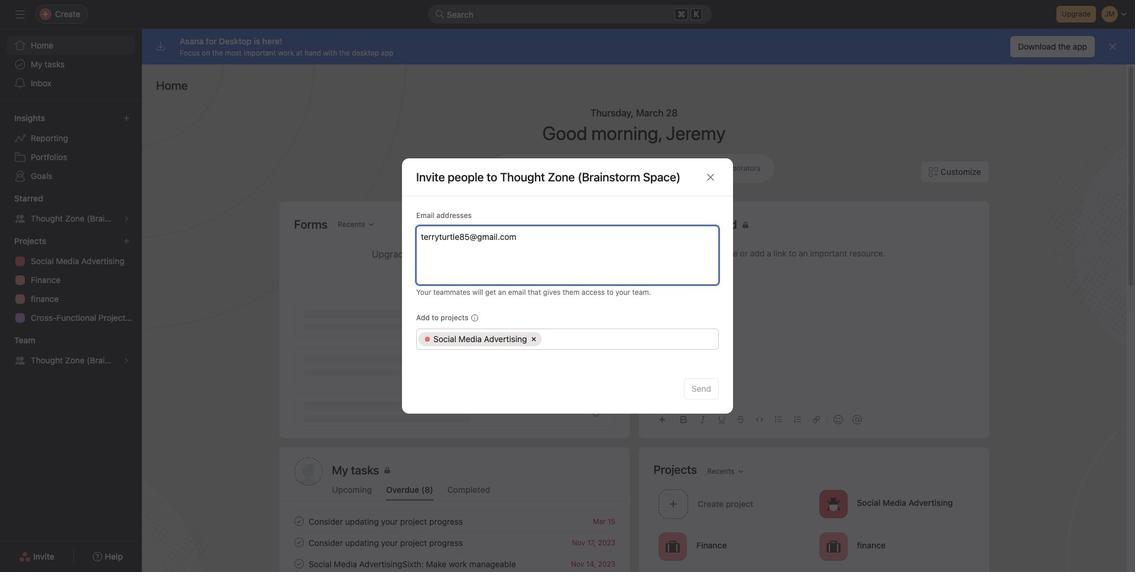 Task type: describe. For each thing, give the bounding box(es) containing it.
code image
[[756, 416, 763, 423]]

briefcase image
[[826, 539, 840, 554]]

bold image
[[680, 416, 687, 423]]

Mark complete checkbox
[[292, 514, 306, 529]]

name@gmail.com, name@gmail.com, … text field
[[421, 229, 712, 244]]

bug image
[[826, 497, 840, 511]]

strikethrough image
[[737, 416, 744, 423]]

projects element
[[0, 231, 142, 330]]

close this dialog image
[[706, 172, 715, 182]]

starred element
[[0, 188, 142, 231]]

2 mark complete checkbox from the top
[[292, 557, 306, 571]]



Task type: locate. For each thing, give the bounding box(es) containing it.
hide sidebar image
[[15, 9, 25, 19]]

numbered list image
[[794, 416, 801, 423]]

add profile photo image
[[294, 458, 322, 486]]

more information image
[[471, 315, 478, 322]]

briefcase image
[[665, 539, 680, 554]]

mark complete checkbox up mark complete image
[[292, 536, 306, 550]]

global element
[[0, 29, 142, 100]]

mark complete image
[[292, 514, 306, 529], [292, 536, 306, 550]]

mark complete image for mark complete checkbox on the bottom
[[292, 514, 306, 529]]

bulleted list image
[[775, 416, 782, 423]]

toolbar
[[654, 406, 974, 433]]

prominent image
[[435, 9, 445, 19]]

1 vertical spatial mark complete image
[[292, 536, 306, 550]]

underline image
[[718, 416, 725, 423]]

mark complete image for second mark complete option from the bottom of the page
[[292, 536, 306, 550]]

at mention image
[[852, 415, 862, 424]]

italics image
[[699, 416, 706, 423]]

cell
[[419, 332, 542, 346]]

teams element
[[0, 330, 142, 372]]

0 vertical spatial mark complete checkbox
[[292, 536, 306, 550]]

link image
[[813, 416, 820, 423]]

mark complete image
[[292, 557, 306, 571]]

dialog
[[402, 158, 733, 414]]

1 mark complete checkbox from the top
[[292, 536, 306, 550]]

mark complete checkbox down mark complete checkbox on the bottom
[[292, 557, 306, 571]]

insights element
[[0, 108, 142, 188]]

1 mark complete image from the top
[[292, 514, 306, 529]]

0 vertical spatial mark complete image
[[292, 514, 306, 529]]

Mark complete checkbox
[[292, 536, 306, 550], [292, 557, 306, 571]]

row
[[417, 329, 718, 349]]

None text field
[[546, 332, 712, 346]]

2 mark complete image from the top
[[292, 536, 306, 550]]

dismiss image
[[1108, 42, 1117, 51]]

list item
[[654, 486, 814, 522], [280, 511, 629, 532], [280, 532, 629, 553], [280, 553, 629, 572]]

1 vertical spatial mark complete checkbox
[[292, 557, 306, 571]]



Task type: vqa. For each thing, say whether or not it's contained in the screenshot.
New insights icon
no



